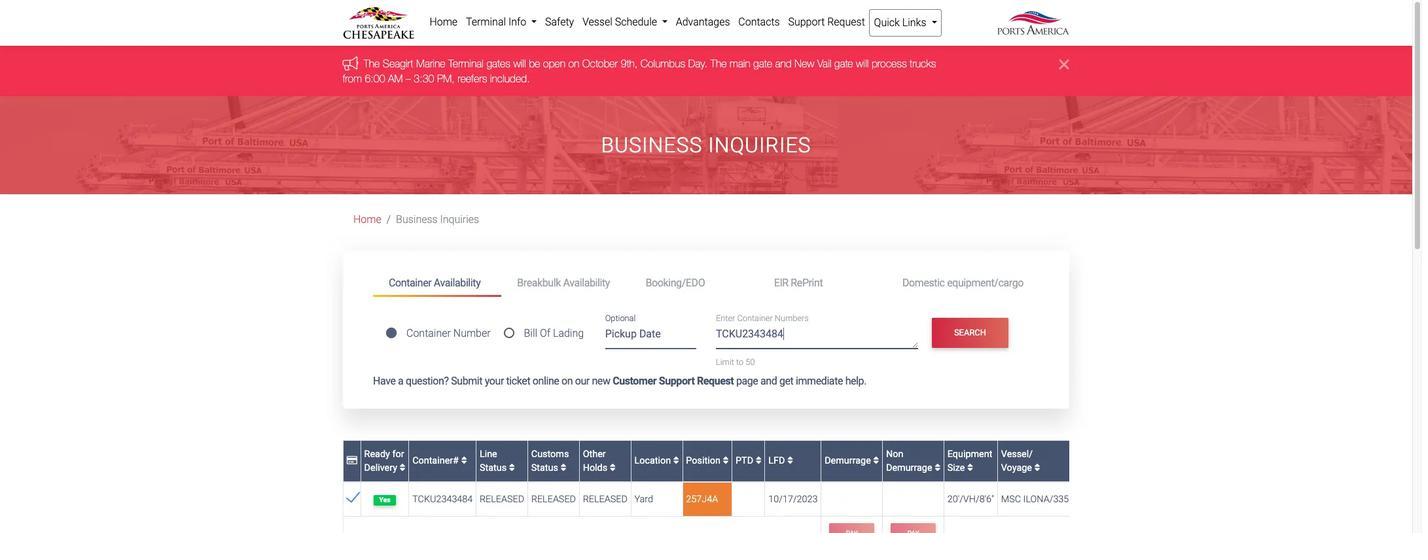 Task type: locate. For each thing, give the bounding box(es) containing it.
availability up container number
[[434, 277, 481, 289]]

1 vertical spatial support
[[659, 375, 695, 387]]

eir
[[774, 277, 788, 289]]

enter container numbers
[[716, 314, 809, 324]]

demurrage
[[825, 456, 873, 467], [886, 463, 932, 474]]

eir reprint link
[[758, 271, 887, 295]]

0 vertical spatial terminal
[[466, 16, 506, 28]]

yes
[[379, 496, 391, 505]]

the right day.
[[711, 58, 727, 70]]

0 horizontal spatial the
[[364, 58, 380, 70]]

am
[[388, 72, 403, 84]]

1 horizontal spatial inquiries
[[708, 133, 811, 158]]

1 horizontal spatial released
[[531, 494, 576, 505]]

sort image up 10/17/2023
[[787, 456, 793, 466]]

a
[[398, 375, 403, 387]]

get
[[779, 375, 793, 387]]

the
[[364, 58, 380, 70], [711, 58, 727, 70]]

home
[[430, 16, 458, 28], [353, 213, 381, 226]]

0 vertical spatial support
[[788, 16, 825, 28]]

non demurrage
[[886, 449, 935, 474]]

demurrage down non
[[886, 463, 932, 474]]

1 vertical spatial terminal
[[449, 58, 484, 70]]

status for customs
[[531, 463, 558, 474]]

availability right breakbulk
[[563, 277, 610, 289]]

0 horizontal spatial status
[[480, 463, 507, 474]]

quick
[[874, 16, 900, 29]]

container# link
[[412, 456, 467, 467]]

and left new
[[775, 58, 792, 70]]

6:00
[[365, 72, 385, 84]]

other holds
[[583, 449, 610, 474]]

vail
[[818, 58, 832, 70]]

1 vertical spatial business
[[396, 213, 438, 226]]

1 vertical spatial on
[[562, 375, 573, 387]]

gate right vail
[[835, 58, 853, 70]]

terminal up reefers
[[449, 58, 484, 70]]

1 released from the left
[[480, 494, 524, 505]]

will left be
[[514, 58, 526, 70]]

0 vertical spatial and
[[775, 58, 792, 70]]

0 horizontal spatial will
[[514, 58, 526, 70]]

Enter Container Numbers text field
[[716, 326, 918, 349]]

the up 6:00
[[364, 58, 380, 70]]

status inside 'customs status'
[[531, 463, 558, 474]]

1 horizontal spatial business
[[601, 133, 702, 158]]

1 horizontal spatial the
[[711, 58, 727, 70]]

will left process
[[856, 58, 869, 70]]

sort image down for
[[400, 463, 405, 473]]

voyage
[[1001, 463, 1032, 474]]

main
[[730, 58, 751, 70]]

0 vertical spatial inquiries
[[708, 133, 811, 158]]

0 horizontal spatial business
[[396, 213, 438, 226]]

booking/edo link
[[630, 271, 758, 295]]

1 vertical spatial request
[[697, 375, 734, 387]]

container right enter
[[737, 314, 773, 324]]

gate right main
[[754, 58, 773, 70]]

on left our on the bottom left
[[562, 375, 573, 387]]

sort image left position
[[673, 456, 679, 466]]

1 horizontal spatial will
[[856, 58, 869, 70]]

sort image inside container# link
[[461, 456, 467, 466]]

container
[[389, 277, 431, 289], [737, 314, 773, 324], [406, 327, 451, 340]]

released
[[480, 494, 524, 505], [531, 494, 576, 505], [583, 494, 628, 505]]

trucks
[[910, 58, 936, 70]]

2 horizontal spatial released
[[583, 494, 628, 505]]

sort image left line
[[461, 456, 467, 466]]

quick links link
[[869, 9, 942, 37]]

demurrage link
[[825, 456, 879, 467]]

new
[[795, 58, 815, 70]]

the seagirt marine terminal gates will be open on october 9th, columbus day. the main gate and new vail gate will process trucks from 6:00 am – 3:30 pm, reefers included. link
[[343, 58, 936, 84]]

support up new
[[788, 16, 825, 28]]

inquiries
[[708, 133, 811, 158], [440, 213, 479, 226]]

ptd link
[[736, 456, 762, 467]]

released down 'customs status'
[[531, 494, 576, 505]]

1 vertical spatial container
[[737, 314, 773, 324]]

equipment size
[[947, 449, 992, 474]]

reprint
[[791, 277, 823, 289]]

for
[[392, 449, 404, 460]]

1 horizontal spatial request
[[827, 16, 865, 28]]

lading
[[553, 327, 584, 340]]

0 vertical spatial container
[[389, 277, 431, 289]]

2 availability from the left
[[563, 277, 610, 289]]

0 horizontal spatial released
[[480, 494, 524, 505]]

terminal left info
[[466, 16, 506, 28]]

request left quick
[[827, 16, 865, 28]]

holds
[[583, 463, 607, 474]]

yard
[[634, 494, 653, 505]]

support
[[788, 16, 825, 28], [659, 375, 695, 387]]

1 vertical spatial home link
[[353, 213, 381, 226]]

demurrage left non
[[825, 456, 873, 467]]

help.
[[845, 375, 866, 387]]

container#
[[412, 456, 461, 467]]

position
[[686, 456, 723, 467]]

sort image left 'customs status'
[[509, 463, 515, 473]]

1 vertical spatial business inquiries
[[396, 213, 479, 226]]

ticket
[[506, 375, 530, 387]]

sort image down customs
[[561, 463, 566, 473]]

released down line status
[[480, 494, 524, 505]]

status down customs
[[531, 463, 558, 474]]

sort image
[[461, 456, 467, 466], [756, 456, 762, 466], [787, 456, 793, 466], [935, 463, 941, 473], [967, 463, 973, 473], [1034, 463, 1040, 473]]

2 status from the left
[[531, 463, 558, 474]]

quick links
[[874, 16, 929, 29]]

immediate
[[796, 375, 843, 387]]

and inside the seagirt marine terminal gates will be open on october 9th, columbus day. the main gate and new vail gate will process trucks from 6:00 am – 3:30 pm, reefers included.
[[775, 58, 792, 70]]

1 horizontal spatial home
[[430, 16, 458, 28]]

and
[[775, 58, 792, 70], [760, 375, 777, 387]]

1 horizontal spatial home link
[[425, 9, 462, 35]]

0 horizontal spatial home
[[353, 213, 381, 226]]

domestic equipment/cargo link
[[887, 271, 1039, 295]]

20'/vh/8'6"
[[947, 494, 994, 505]]

status down line
[[480, 463, 507, 474]]

1 vertical spatial home
[[353, 213, 381, 226]]

credit card image
[[347, 456, 357, 466]]

sort image inside "position" link
[[723, 456, 729, 466]]

on right the open
[[569, 58, 580, 70]]

2 the from the left
[[711, 58, 727, 70]]

gate
[[754, 58, 773, 70], [835, 58, 853, 70]]

tcku2343484
[[412, 494, 473, 505]]

advantages link
[[672, 9, 734, 35]]

sort image left lfd
[[756, 456, 762, 466]]

optional
[[605, 314, 636, 324]]

status
[[480, 463, 507, 474], [531, 463, 558, 474]]

released down the holds
[[583, 494, 628, 505]]

3 released from the left
[[583, 494, 628, 505]]

1 horizontal spatial gate
[[835, 58, 853, 70]]

container left number
[[406, 327, 451, 340]]

the seagirt marine terminal gates will be open on october 9th, columbus day. the main gate and new vail gate will process trucks from 6:00 am – 3:30 pm, reefers included.
[[343, 58, 936, 84]]

location link
[[634, 456, 679, 467]]

ptd
[[736, 456, 756, 467]]

sort image inside ptd link
[[756, 456, 762, 466]]

schedule
[[615, 16, 657, 28]]

1 vertical spatial and
[[760, 375, 777, 387]]

container for container availability
[[389, 277, 431, 289]]

request down limit at the right of page
[[697, 375, 734, 387]]

number
[[453, 327, 491, 340]]

1 horizontal spatial status
[[531, 463, 558, 474]]

gates
[[487, 58, 511, 70]]

your
[[485, 375, 504, 387]]

1 status from the left
[[480, 463, 507, 474]]

50
[[746, 357, 755, 367]]

0 horizontal spatial availability
[[434, 277, 481, 289]]

sort image down equipment
[[967, 463, 973, 473]]

container up container number
[[389, 277, 431, 289]]

close image
[[1060, 57, 1069, 72]]

support right customer
[[659, 375, 695, 387]]

0 horizontal spatial gate
[[754, 58, 773, 70]]

will
[[514, 58, 526, 70], [856, 58, 869, 70]]

delivery
[[364, 463, 397, 474]]

0 vertical spatial home link
[[425, 9, 462, 35]]

status inside line status
[[480, 463, 507, 474]]

sort image
[[673, 456, 679, 466], [723, 456, 729, 466], [873, 456, 879, 466], [400, 463, 405, 473], [509, 463, 515, 473], [561, 463, 566, 473], [610, 463, 616, 473]]

0 horizontal spatial request
[[697, 375, 734, 387]]

domestic
[[902, 277, 945, 289]]

0 vertical spatial on
[[569, 58, 580, 70]]

the seagirt marine terminal gates will be open on october 9th, columbus day. the main gate and new vail gate will process trucks from 6:00 am – 3:30 pm, reefers included. alert
[[0, 46, 1412, 96]]

vessel
[[582, 16, 612, 28]]

and left get
[[760, 375, 777, 387]]

2 vertical spatial container
[[406, 327, 451, 340]]

home link
[[425, 9, 462, 35], [353, 213, 381, 226]]

0 vertical spatial home
[[430, 16, 458, 28]]

sort image left ptd
[[723, 456, 729, 466]]

request
[[827, 16, 865, 28], [697, 375, 734, 387]]

october
[[583, 58, 618, 70]]

from
[[343, 72, 362, 84]]

on
[[569, 58, 580, 70], [562, 375, 573, 387]]

1 horizontal spatial availability
[[563, 277, 610, 289]]

1 will from the left
[[514, 58, 526, 70]]

sort image left non
[[873, 456, 879, 466]]

customs status
[[531, 449, 569, 474]]

0 horizontal spatial inquiries
[[440, 213, 479, 226]]

have a question? submit your ticket online on our new customer support request page and get immediate help.
[[373, 375, 866, 387]]

1 horizontal spatial demurrage
[[886, 463, 932, 474]]

1 availability from the left
[[434, 277, 481, 289]]

1 horizontal spatial business inquiries
[[601, 133, 811, 158]]

–
[[406, 72, 411, 84]]



Task type: describe. For each thing, give the bounding box(es) containing it.
day.
[[689, 58, 708, 70]]

container number
[[406, 327, 491, 340]]

2 gate from the left
[[835, 58, 853, 70]]

lfd
[[768, 456, 787, 467]]

sort image inside lfd link
[[787, 456, 793, 466]]

bill
[[524, 327, 537, 340]]

breakbulk availability
[[517, 277, 610, 289]]

sort image inside location link
[[673, 456, 679, 466]]

0 vertical spatial business
[[601, 133, 702, 158]]

customer support request link
[[613, 375, 734, 387]]

new
[[592, 375, 610, 387]]

terminal info link
[[462, 9, 541, 35]]

numbers
[[775, 314, 809, 324]]

eir reprint
[[774, 277, 823, 289]]

contacts link
[[734, 9, 784, 35]]

availability for breakbulk availability
[[563, 277, 610, 289]]

other
[[583, 449, 606, 460]]

257j4a
[[686, 494, 718, 505]]

advantages
[[676, 16, 730, 28]]

10/17/2023
[[768, 494, 818, 505]]

msc
[[1001, 494, 1021, 505]]

booking/edo
[[646, 277, 705, 289]]

open
[[543, 58, 566, 70]]

limit to 50
[[716, 357, 755, 367]]

columbus
[[641, 58, 686, 70]]

included.
[[490, 72, 530, 84]]

2 will from the left
[[856, 58, 869, 70]]

sort image right the voyage
[[1034, 463, 1040, 473]]

submit
[[451, 375, 482, 387]]

bill of lading
[[524, 327, 584, 340]]

breakbulk availability link
[[501, 271, 630, 295]]

msc ilona/335r
[[1001, 494, 1075, 505]]

process
[[872, 58, 907, 70]]

support request
[[788, 16, 865, 28]]

safety link
[[541, 9, 578, 35]]

reefers
[[458, 72, 487, 84]]

marine
[[417, 58, 446, 70]]

question?
[[406, 375, 449, 387]]

be
[[529, 58, 541, 70]]

info
[[508, 16, 526, 28]]

availability for container availability
[[434, 277, 481, 289]]

safety
[[545, 16, 574, 28]]

sort image left size
[[935, 463, 941, 473]]

position link
[[686, 456, 729, 467]]

non
[[886, 449, 903, 460]]

breakbulk
[[517, 277, 561, 289]]

limit
[[716, 357, 734, 367]]

lfd link
[[768, 456, 793, 467]]

location
[[634, 456, 673, 467]]

3:30
[[414, 72, 435, 84]]

ready
[[364, 449, 390, 460]]

container availability
[[389, 277, 481, 289]]

our
[[575, 375, 590, 387]]

1 horizontal spatial support
[[788, 16, 825, 28]]

equipment
[[947, 449, 992, 460]]

1 vertical spatial inquiries
[[440, 213, 479, 226]]

size
[[947, 463, 965, 474]]

links
[[902, 16, 926, 29]]

1 gate from the left
[[754, 58, 773, 70]]

sort image right the holds
[[610, 463, 616, 473]]

0 vertical spatial request
[[827, 16, 865, 28]]

contacts
[[738, 16, 780, 28]]

vessel/ voyage
[[1001, 449, 1034, 474]]

0 horizontal spatial home link
[[353, 213, 381, 226]]

customer
[[613, 375, 657, 387]]

status for line
[[480, 463, 507, 474]]

2 released from the left
[[531, 494, 576, 505]]

0 vertical spatial business inquiries
[[601, 133, 811, 158]]

container for container number
[[406, 327, 451, 340]]

0 horizontal spatial support
[[659, 375, 695, 387]]

search button
[[932, 318, 1009, 348]]

0 horizontal spatial business inquiries
[[396, 213, 479, 226]]

enter
[[716, 314, 735, 324]]

terminal info
[[466, 16, 529, 28]]

sort image inside demurrage link
[[873, 456, 879, 466]]

seagirt
[[383, 58, 414, 70]]

0 horizontal spatial demurrage
[[825, 456, 873, 467]]

vessel schedule
[[582, 16, 660, 28]]

on inside the seagirt marine terminal gates will be open on october 9th, columbus day. the main gate and new vail gate will process trucks from 6:00 am – 3:30 pm, reefers included.
[[569, 58, 580, 70]]

ready for delivery
[[364, 449, 404, 474]]

line status
[[480, 449, 509, 474]]

demurrage inside non demurrage
[[886, 463, 932, 474]]

line
[[480, 449, 497, 460]]

1 the from the left
[[364, 58, 380, 70]]

page
[[736, 375, 758, 387]]

bullhorn image
[[343, 56, 364, 71]]

container availability link
[[373, 271, 501, 297]]

vessel/
[[1001, 449, 1033, 460]]

search
[[954, 328, 986, 338]]

terminal inside the seagirt marine terminal gates will be open on october 9th, columbus day. the main gate and new vail gate will process trucks from 6:00 am – 3:30 pm, reefers included.
[[449, 58, 484, 70]]

ilona/335r
[[1023, 494, 1075, 505]]

terminal inside "link"
[[466, 16, 506, 28]]

pm,
[[437, 72, 455, 84]]

to
[[736, 357, 744, 367]]

domestic equipment/cargo
[[902, 277, 1024, 289]]

customs
[[531, 449, 569, 460]]

Optional text field
[[605, 323, 696, 349]]

vessel schedule link
[[578, 9, 672, 35]]

9th,
[[621, 58, 638, 70]]

online
[[533, 375, 559, 387]]

have
[[373, 375, 396, 387]]



Task type: vqa. For each thing, say whether or not it's contained in the screenshot.


